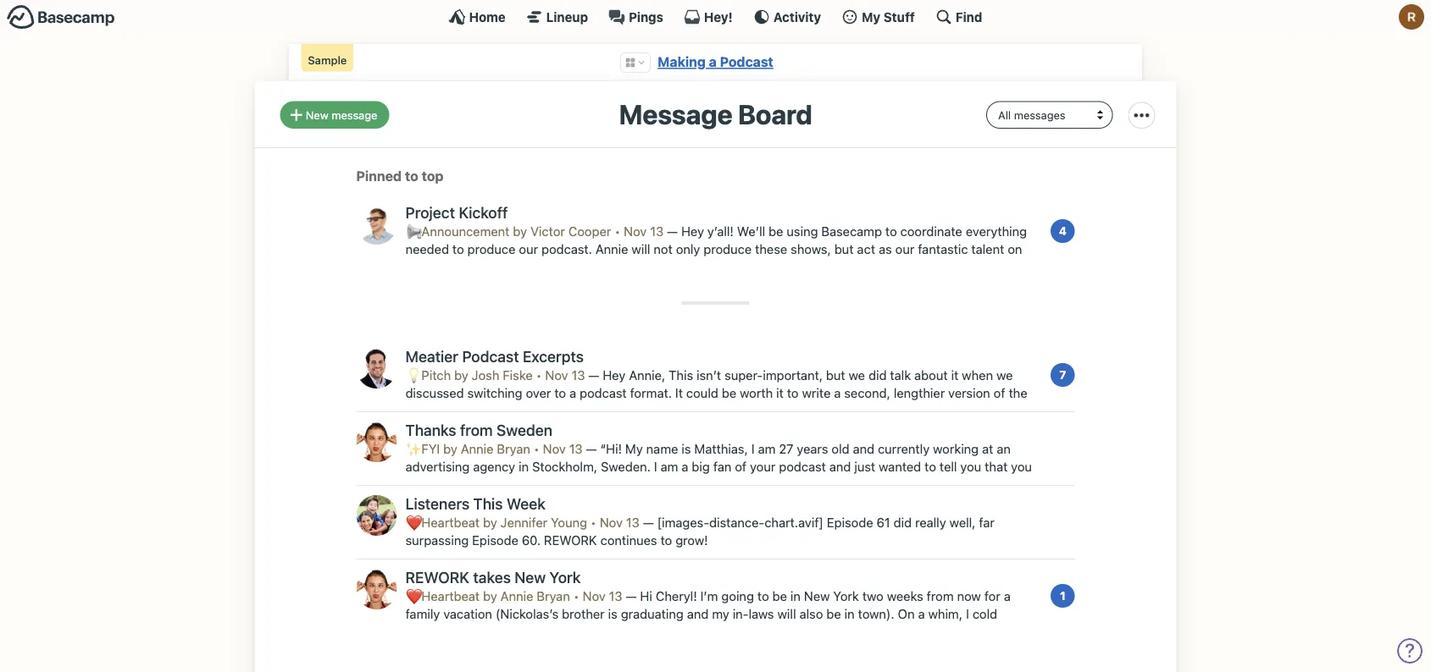 Task type: describe. For each thing, give the bounding box(es) containing it.
nov 13 element for meatier podcast excerpts
[[545, 368, 585, 383]]

📢
[[406, 224, 418, 239]]

annie bryan image for rework takes new york
[[356, 570, 397, 610]]

sample
[[308, 53, 347, 66]]

big
[[692, 460, 710, 475]]

0 horizontal spatial will
[[496, 260, 515, 275]]

breadcrumb element
[[289, 44, 1143, 81]]

duties.
[[715, 260, 754, 275]]

jennifer young image
[[356, 496, 397, 537]]

annie for sweden
[[461, 442, 494, 457]]

0 horizontal spatial this
[[473, 495, 503, 514]]

from inside —           hi cheryl! i'm going to be in new york two weeks from now for a family vacation (nickolas's brother is               graduating and my in-laws will also be in town). on a whim, i cold emailed jonathan grado at               grado labs, a family-owned company in brooklyn that manufactures         ...
[[927, 590, 954, 604]]

[images-
[[657, 516, 710, 531]]

0 vertical spatial new
[[306, 108, 329, 121]]

tell
[[940, 460, 957, 475]]

suggestion,
[[617, 404, 684, 419]]

• for project kickoff
[[615, 224, 621, 239]]

by for takes
[[483, 590, 497, 604]]

excerpts
[[523, 348, 584, 366]]

i inside —           hi cheryl! i'm going to be in new york two weeks from now for a family vacation (nickolas's brother is               graduating and my in-laws will also be in town). on a whim, i cold emailed jonathan grado at               grado labs, a family-owned company in brooklyn that manufactures         ...
[[966, 607, 969, 622]]

by for this
[[483, 516, 497, 531]]

... inside —           hey y'all!                 we'll be using basecamp to coordinate everything needed to produce our podcast.                 annie will not only produce these shows, but act as our fantastic talent on the mic.                cheryl will co-produce and take over editing duties.                we'll ...
[[789, 260, 800, 275]]

nov for project kickoff
[[624, 224, 647, 239]]

0 horizontal spatial episode
[[472, 534, 519, 548]]

fantastic
[[918, 242, 968, 257]]

by for podcast
[[454, 368, 468, 383]]

to left top
[[405, 168, 418, 184]]

2 we from the left
[[997, 368, 1013, 383]]

it
[[675, 386, 683, 401]]

bryan for sweden
[[497, 442, 530, 457]]

jennifer
[[501, 516, 548, 531]]

podcast inside breadcrumb element
[[720, 54, 774, 70]]

nov 13 element for listeners this week
[[600, 516, 640, 531]]

take inside —           hey y'all!                 we'll be using basecamp to coordinate everything needed to produce our podcast.                 annie will not only produce these shows, but act as our fantastic talent on the mic.                cheryl will co-produce and take over editing duties.                we'll ...
[[615, 260, 640, 275]]

0 vertical spatial we'll
[[737, 224, 765, 239]]

a up the story.
[[570, 386, 576, 401]]

graduating
[[621, 607, 684, 622]]

0 horizontal spatial am
[[661, 460, 678, 475]]

owned
[[689, 625, 728, 640]]

and inside —           hey y'all!                 we'll be using basecamp to coordinate everything needed to produce our podcast.                 annie will not only produce these shows, but act as our fantastic talent on the mic.                cheryl will co-produce and take over editing duties.                we'll ...
[[590, 260, 612, 275]]

nov for thanks from sweden
[[543, 442, 566, 457]]

shows,
[[791, 242, 831, 257]]

❤️ heartbeat by              annie bryan • nov 13
[[406, 590, 623, 604]]

and down old
[[830, 460, 851, 475]]

1 we from the left
[[849, 368, 865, 383]]

pure
[[625, 478, 651, 492]]

continues
[[601, 534, 657, 548]]

isn't
[[697, 368, 721, 383]]

of inside —           "hi!                 my name is matthias, i am 27 years old and currently working at an advertising agency in stockholm, sweden.               i am a big fan of your podcast and just wanted to tell you that you are doing a great               job. your podcast is pure gold!                 take c...
[[735, 460, 747, 475]]

on
[[1008, 242, 1023, 257]]

❤️ for rework takes new york
[[406, 590, 418, 604]]

that inside —           hi cheryl! i'm going to be in new york two weeks from now for a family vacation (nickolas's brother is               graduating and my in-laws will also be in town). on a whim, i cold emailed jonathan grado at               grado labs, a family-owned company in brooklyn that manufactures         ...
[[856, 625, 879, 640]]

co-
[[518, 260, 538, 275]]

1 horizontal spatial new
[[515, 569, 546, 587]]

everything
[[966, 224, 1027, 239]]

these
[[755, 242, 788, 257]]

agency
[[473, 460, 515, 475]]

young
[[551, 516, 587, 531]]

7
[[1060, 369, 1067, 382]]

talent
[[972, 242, 1005, 257]]

weeks
[[887, 590, 924, 604]]

bryan for new
[[537, 590, 570, 604]]

13 for thanks from sweden
[[569, 442, 583, 457]]

sample element
[[301, 44, 354, 72]]

josh fiske image
[[356, 348, 397, 389]]

podcast.
[[542, 242, 592, 257]]

over inside —           hey annie,                 this isn't super-important, but we did talk about it when we discussed switching over to a podcast format. it               could be worth it to write a second, lengthier version of the excerpt attribute for every story.                 my suggestion, take it or leave i...
[[526, 386, 551, 401]]

in left brooklyn
[[788, 625, 798, 640]]

victor cooper image
[[356, 204, 397, 245]]

hey! button
[[684, 8, 733, 25]]

your
[[750, 460, 776, 475]]

that inside —           "hi!                 my name is matthias, i am 27 years old and currently working at an advertising agency in stockholm, sweden.               i am a big fan of your podcast and just wanted to tell you that you are doing a great               job. your podcast is pure gold!                 take c...
[[985, 460, 1008, 475]]

at inside —           hi cheryl! i'm going to be in new york two weeks from now for a family vacation (nickolas's brother is               graduating and my in-laws will also be in town). on a whim, i cold emailed jonathan grado at               grado labs, a family-owned company in brooklyn that manufactures         ...
[[550, 625, 562, 640]]

a right on
[[918, 607, 925, 622]]

but inside —           hey annie,                 this isn't super-important, but we did talk about it when we discussed switching over to a podcast format. it               could be worth it to write a second, lengthier version of the excerpt attribute for every story.                 my suggestion, take it or leave i...
[[826, 368, 846, 383]]

—           "hi!                 my name is matthias, i am 27 years old and currently working at an advertising agency in stockholm, sweden.               i am a big fan of your podcast and just wanted to tell you that you are doing a great               job. your podcast is pure gold!                 take c...
[[406, 442, 1032, 492]]

in-
[[733, 607, 749, 622]]

nov for listeners this week
[[600, 516, 623, 531]]

i...
[[775, 404, 789, 419]]

project
[[406, 204, 455, 222]]

to down announcement
[[453, 242, 464, 257]]

a right making
[[709, 54, 717, 70]]

nov for meatier podcast excerpts
[[545, 368, 568, 383]]

second,
[[844, 386, 891, 401]]

✨ fyi by              annie bryan • nov 13
[[406, 442, 583, 457]]

pings
[[629, 9, 664, 24]]

when
[[962, 368, 993, 383]]

thanks
[[406, 422, 456, 440]]

basecamp
[[822, 224, 882, 239]]

josh
[[472, 368, 500, 383]]

fan
[[713, 460, 732, 475]]

0 horizontal spatial podcast
[[462, 348, 519, 366]]

my
[[712, 607, 730, 622]]

cold
[[973, 607, 998, 622]]

about
[[915, 368, 948, 383]]

a down graduating
[[639, 625, 646, 640]]

message
[[332, 108, 378, 121]]

13 for rework takes new york
[[609, 590, 623, 604]]

are
[[406, 478, 424, 492]]

in left town).
[[845, 607, 855, 622]]

to up as at right
[[886, 224, 897, 239]]

to up the story.
[[555, 386, 566, 401]]

will inside —           hi cheryl! i'm going to be in new york two weeks from now for a family vacation (nickolas's brother is               graduating and my in-laws will also be in town). on a whim, i cold emailed jonathan grado at               grado labs, a family-owned company in brooklyn that manufactures         ...
[[778, 607, 796, 622]]

fyi
[[422, 442, 440, 457]]

lineup link
[[526, 8, 588, 25]]

family
[[406, 607, 440, 622]]

listeners
[[406, 495, 470, 514]]

• for listeners this week
[[591, 516, 597, 531]]

new message link
[[280, 101, 389, 129]]

making a podcast link
[[658, 54, 774, 70]]

using
[[787, 224, 818, 239]]

heartbeat for rework
[[422, 590, 480, 604]]

vacation
[[443, 607, 492, 622]]

this inside —           hey annie,                 this isn't super-important, but we did talk about it when we discussed switching over to a podcast format. it               could be worth it to write a second, lengthier version of the excerpt attribute for every story.                 my suggestion, take it or leave i...
[[669, 368, 693, 383]]

0 horizontal spatial it
[[716, 404, 723, 419]]

format.
[[630, 386, 672, 401]]

✨
[[406, 442, 418, 457]]

needed
[[406, 242, 449, 257]]

27
[[779, 442, 794, 457]]

at inside —           "hi!                 my name is matthias, i am 27 years old and currently working at an advertising agency in stockholm, sweden.               i am a big fan of your podcast and just wanted to tell you that you are doing a great               job. your podcast is pure gold!                 take c...
[[982, 442, 994, 457]]

by for from
[[443, 442, 458, 457]]

13 for listeners this week
[[626, 516, 640, 531]]

job.
[[507, 478, 528, 492]]

1 vertical spatial we'll
[[757, 260, 786, 275]]

over inside —           hey y'all!                 we'll be using basecamp to coordinate everything needed to produce our podcast.                 annie will not only produce these shows, but act as our fantastic talent on the mic.                cheryl will co-produce and take over editing duties.                we'll ...
[[643, 260, 668, 275]]

to inside —           [images-distance-chart.avif]                episode 61 did really well, far surpassing episode 60. rework continues to grow!
[[661, 534, 672, 548]]

be up laws
[[773, 590, 787, 604]]

york inside —           hi cheryl! i'm going to be in new york two weeks from now for a family vacation (nickolas's brother is               graduating and my in-laws will also be in town). on a whim, i cold emailed jonathan grado at               grado labs, a family-owned company in brooklyn that manufactures         ...
[[834, 590, 859, 604]]

1 horizontal spatial produce
[[538, 260, 587, 275]]

leave
[[742, 404, 772, 419]]

1 link
[[1051, 585, 1075, 609]]

hi
[[640, 590, 652, 604]]

is inside —           hi cheryl! i'm going to be in new york two weeks from now for a family vacation (nickolas's brother is               graduating and my in-laws will also be in town). on a whim, i cold emailed jonathan grado at               grado labs, a family-owned company in brooklyn that manufactures         ...
[[608, 607, 618, 622]]

i'm
[[701, 590, 718, 604]]

the inside —           hey y'all!                 we'll be using basecamp to coordinate everything needed to produce our podcast.                 annie will not only produce these shows, but act as our fantastic talent on the mic.                cheryl will co-produce and take over editing duties.                we'll ...
[[406, 260, 424, 275]]

kickoff
[[459, 204, 508, 222]]

my inside popup button
[[862, 9, 881, 24]]

— for sweden
[[586, 442, 597, 457]]

main element
[[0, 0, 1432, 33]]

of inside —           hey annie,                 this isn't super-important, but we did talk about it when we discussed switching over to a podcast format. it               could be worth it to write a second, lengthier version of the excerpt attribute for every story.                 my suggestion, take it or leave i...
[[994, 386, 1006, 401]]

a right write
[[834, 386, 841, 401]]

far
[[979, 516, 995, 531]]

2 horizontal spatial produce
[[704, 242, 752, 257]]

on
[[898, 607, 915, 622]]

and up the just
[[853, 442, 875, 457]]

only
[[676, 242, 700, 257]]

0 horizontal spatial produce
[[468, 242, 516, 257]]

1 vertical spatial is
[[612, 478, 621, 492]]

stuff
[[884, 9, 915, 24]]

0 vertical spatial episode
[[827, 516, 873, 531]]

7 link
[[1051, 364, 1075, 388]]

rework inside —           [images-distance-chart.avif]                episode 61 did really well, far surpassing episode 60. rework continues to grow!
[[544, 534, 597, 548]]

editing
[[672, 260, 711, 275]]

distance-
[[710, 516, 765, 531]]

wanted
[[879, 460, 921, 475]]

project kickoff
[[406, 204, 508, 222]]

nov 13 element for rework takes new york
[[583, 590, 623, 604]]

be up brooklyn
[[827, 607, 841, 622]]

1 vertical spatial i
[[654, 460, 657, 475]]

— for week
[[643, 516, 654, 531]]



Task type: locate. For each thing, give the bounding box(es) containing it.
0 horizontal spatial hey
[[603, 368, 626, 383]]

labs,
[[604, 625, 636, 640]]

a up listeners this week
[[463, 478, 470, 492]]

1 vertical spatial over
[[526, 386, 551, 401]]

this up it
[[669, 368, 693, 383]]

1 vertical spatial take
[[688, 404, 712, 419]]

in up job.
[[519, 460, 529, 475]]

1 vertical spatial am
[[661, 460, 678, 475]]

going
[[722, 590, 754, 604]]

0 vertical spatial did
[[869, 368, 887, 383]]

— inside —           [images-distance-chart.avif]                episode 61 did really well, far surpassing episode 60. rework continues to grow!
[[643, 516, 654, 531]]

we
[[849, 368, 865, 383], [997, 368, 1013, 383]]

take inside —           hey annie,                 this isn't super-important, but we did talk about it when we discussed switching over to a podcast format. it               could be worth it to write a second, lengthier version of the excerpt attribute for every story.                 my suggestion, take it or leave i...
[[688, 404, 712, 419]]

the left the 7 link on the bottom right
[[1009, 386, 1028, 401]]

annie inside —           hey y'all!                 we'll be using basecamp to coordinate everything needed to produce our podcast.                 annie will not only produce these shows, but act as our fantastic talent on the mic.                cheryl will co-produce and take over editing duties.                we'll ...
[[596, 242, 628, 257]]

2 annie bryan image from the top
[[356, 570, 397, 610]]

the down needed
[[406, 260, 424, 275]]

sweden.
[[601, 460, 651, 475]]

york
[[550, 569, 581, 587], [834, 590, 859, 604]]

annie up (nickolas's
[[501, 590, 533, 604]]

board
[[738, 98, 812, 130]]

2 vertical spatial my
[[625, 442, 643, 457]]

1 vertical spatial it
[[777, 386, 784, 401]]

at down (nickolas's
[[550, 625, 562, 640]]

attribute
[[453, 404, 502, 419]]

0 vertical spatial i
[[752, 442, 755, 457]]

0 vertical spatial take
[[615, 260, 640, 275]]

will left also
[[778, 607, 796, 622]]

bryan
[[497, 442, 530, 457], [537, 590, 570, 604]]

stockholm,
[[532, 460, 598, 475]]

hey for meatier podcast excerpts
[[603, 368, 626, 383]]

write
[[802, 386, 831, 401]]

1 horizontal spatial i
[[752, 442, 755, 457]]

thanks from sweden
[[406, 422, 553, 440]]

of right version
[[994, 386, 1006, 401]]

my stuff button
[[842, 8, 915, 25]]

am up 'your'
[[758, 442, 776, 457]]

old
[[832, 442, 850, 457]]

lengthier
[[894, 386, 945, 401]]

1 vertical spatial hey
[[603, 368, 626, 383]]

1 horizontal spatial for
[[985, 590, 1001, 604]]

1 vertical spatial for
[[985, 590, 1001, 604]]

to inside —           hi cheryl! i'm going to be in new york two weeks from now for a family vacation (nickolas's brother is               graduating and my in-laws will also be in town). on a whim, i cold emailed jonathan grado at               grado labs, a family-owned company in brooklyn that manufactures         ...
[[758, 590, 769, 604]]

... inside —           hi cheryl! i'm going to be in new york two weeks from now for a family vacation (nickolas's brother is               graduating and my in-laws will also be in town). on a whim, i cold emailed jonathan grado at               grado labs, a family-owned company in brooklyn that manufactures         ...
[[965, 625, 976, 640]]

1 vertical spatial heartbeat
[[422, 590, 480, 604]]

well,
[[950, 516, 976, 531]]

0 horizontal spatial over
[[526, 386, 551, 401]]

1 vertical spatial will
[[496, 260, 515, 275]]

1 vertical spatial at
[[550, 625, 562, 640]]

— inside —           hey annie,                 this isn't super-important, but we did talk about it when we discussed switching over to a podcast format. it               could be worth it to write a second, lengthier version of the excerpt attribute for every story.                 my suggestion, take it or leave i...
[[589, 368, 600, 383]]

and down cooper
[[590, 260, 612, 275]]

1 vertical spatial but
[[826, 368, 846, 383]]

... down shows, on the top right of the page
[[789, 260, 800, 275]]

1 vertical spatial ...
[[965, 625, 976, 640]]

annie
[[596, 242, 628, 257], [461, 442, 494, 457], [501, 590, 533, 604]]

rework down young
[[544, 534, 597, 548]]

0 horizontal spatial you
[[961, 460, 982, 475]]

13 for meatier podcast excerpts
[[572, 368, 585, 383]]

1 horizontal spatial you
[[1011, 460, 1032, 475]]

annie,
[[629, 368, 666, 383]]

— up continues
[[643, 516, 654, 531]]

1 grado from the left
[[511, 625, 547, 640]]

2 grado from the left
[[565, 625, 601, 640]]

doing
[[427, 478, 460, 492]]

annie bryan image
[[356, 422, 397, 463], [356, 570, 397, 610]]

i down name
[[654, 460, 657, 475]]

2 heartbeat from the top
[[422, 590, 480, 604]]

1 horizontal spatial am
[[758, 442, 776, 457]]

1 horizontal spatial take
[[688, 404, 712, 419]]

1 vertical spatial the
[[1009, 386, 1028, 401]]

the inside —           hey annie,                 this isn't super-important, but we did talk about it when we discussed switching over to a podcast format. it               could be worth it to write a second, lengthier version of the excerpt attribute for every story.                 my suggestion, take it or leave i...
[[1009, 386, 1028, 401]]

message board
[[619, 98, 812, 130]]

is down sweden.
[[612, 478, 621, 492]]

❤️ for listeners this week
[[406, 516, 418, 531]]

—           hi cheryl! i'm going to be in new york two weeks from now for a family vacation (nickolas's brother is               graduating and my in-laws will also be in town). on a whim, i cold emailed jonathan grado at               grado labs, a family-owned company in brooklyn that manufactures         ...
[[406, 590, 1011, 640]]

0 horizontal spatial did
[[869, 368, 887, 383]]

1 horizontal spatial did
[[894, 516, 912, 531]]

nov for rework takes new york
[[583, 590, 606, 604]]

1 vertical spatial rework
[[406, 569, 470, 587]]

podcast
[[580, 386, 627, 401], [779, 460, 826, 475], [561, 478, 609, 492]]

announcement
[[422, 224, 510, 239]]

1 vertical spatial did
[[894, 516, 912, 531]]

that down 'an'
[[985, 460, 1008, 475]]

nov 13 element for thanks from sweden
[[543, 442, 583, 457]]

13 left hi
[[609, 590, 623, 604]]

• down sweden
[[534, 442, 540, 457]]

podcast up the story.
[[580, 386, 627, 401]]

did
[[869, 368, 887, 383], [894, 516, 912, 531]]

my stuff
[[862, 9, 915, 24]]

0 horizontal spatial my
[[596, 404, 613, 419]]

2 vertical spatial i
[[966, 607, 969, 622]]

—           hey y'all!                 we'll be using basecamp to coordinate everything needed to produce our podcast.                 annie will not only produce these shows, but act as our fantastic talent on the mic.                cheryl will co-produce and take over editing duties.                we'll ...
[[406, 224, 1027, 275]]

annie bryan image for thanks from sweden
[[356, 422, 397, 463]]

from
[[460, 422, 493, 440], [927, 590, 954, 604]]

nov 13 element up stockholm,
[[543, 442, 583, 457]]

1 vertical spatial my
[[596, 404, 613, 419]]

2 ❤️ from the top
[[406, 590, 418, 604]]

to down important,
[[787, 386, 799, 401]]

produce up the cheryl
[[468, 242, 516, 257]]

for inside —           hi cheryl! i'm going to be in new york two weeks from now for a family vacation (nickolas's brother is               graduating and my in-laws will also be in town). on a whim, i cold emailed jonathan grado at               grado labs, a family-owned company in brooklyn that manufactures         ...
[[985, 590, 1001, 604]]

• right young
[[591, 516, 597, 531]]

a
[[709, 54, 717, 70], [570, 386, 576, 401], [834, 386, 841, 401], [682, 460, 689, 475], [463, 478, 470, 492], [1004, 590, 1011, 604], [918, 607, 925, 622], [639, 625, 646, 640]]

you
[[961, 460, 982, 475], [1011, 460, 1032, 475]]

📢 announcement by              victor cooper • nov 13
[[406, 224, 664, 239]]

by for kickoff
[[513, 224, 527, 239]]

york up brother
[[550, 569, 581, 587]]

1 ❤️ from the top
[[406, 516, 418, 531]]

0 horizontal spatial of
[[735, 460, 747, 475]]

annie down cooper
[[596, 242, 628, 257]]

mic.
[[428, 260, 452, 275]]

bryan down sweden
[[497, 442, 530, 457]]

coordinate
[[901, 224, 963, 239]]

1 vertical spatial podcast
[[779, 460, 826, 475]]

over down not
[[643, 260, 668, 275]]

hey inside —           hey annie,                 this isn't super-important, but we did talk about it when we discussed switching over to a podcast format. it               could be worth it to write a second, lengthier version of the excerpt attribute for every story.                 my suggestion, take it or leave i...
[[603, 368, 626, 383]]

and inside —           hi cheryl! i'm going to be in new york two weeks from now for a family vacation (nickolas's brother is               graduating and my in-laws will also be in town). on a whim, i cold emailed jonathan grado at               grado labs, a family-owned company in brooklyn that manufactures         ...
[[687, 607, 709, 622]]

1 vertical spatial of
[[735, 460, 747, 475]]

name
[[646, 442, 678, 457]]

13 up continues
[[626, 516, 640, 531]]

for inside —           hey annie,                 this isn't super-important, but we did talk about it when we discussed switching over to a podcast format. it               could be worth it to write a second, lengthier version of the excerpt attribute for every story.                 my suggestion, take it or leave i...
[[505, 404, 522, 419]]

meatier
[[406, 348, 459, 366]]

be
[[769, 224, 783, 239], [722, 386, 737, 401], [773, 590, 787, 604], [827, 607, 841, 622]]

(nickolas's
[[496, 607, 559, 622]]

nov right cooper
[[624, 224, 647, 239]]

did right 61
[[894, 516, 912, 531]]

1 horizontal spatial we
[[997, 368, 1013, 383]]

hey for project kickoff
[[681, 224, 704, 239]]

0 horizontal spatial york
[[550, 569, 581, 587]]

13 down excerpts
[[572, 368, 585, 383]]

to down [images-
[[661, 534, 672, 548]]

every
[[525, 404, 557, 419]]

2 vertical spatial is
[[608, 607, 618, 622]]

1 vertical spatial bryan
[[537, 590, 570, 604]]

• for rework takes new york
[[574, 590, 579, 604]]

and up owned
[[687, 607, 709, 622]]

— up the story.
[[589, 368, 600, 383]]

important,
[[763, 368, 823, 383]]

i left cold
[[966, 607, 969, 622]]

— inside —           hey y'all!                 we'll be using basecamp to coordinate everything needed to produce our podcast.                 annie will not only produce these shows, but act as our fantastic talent on the mic.                cheryl will co-produce and take over editing duties.                we'll ...
[[667, 224, 678, 239]]

from down the attribute
[[460, 422, 493, 440]]

0 vertical spatial this
[[669, 368, 693, 383]]

nov 13 element down excerpts
[[545, 368, 585, 383]]

that down town).
[[856, 625, 879, 640]]

switching
[[468, 386, 523, 401]]

1 horizontal spatial york
[[834, 590, 859, 604]]

heartbeat for listeners
[[422, 516, 480, 531]]

this down great
[[473, 495, 503, 514]]

home
[[469, 9, 506, 24]]

of
[[994, 386, 1006, 401], [735, 460, 747, 475]]

0 vertical spatial podcast
[[580, 386, 627, 401]]

• for meatier podcast excerpts
[[536, 368, 542, 383]]

in inside —           "hi!                 my name is matthias, i am 27 years old and currently working at an advertising agency in stockholm, sweden.               i am a big fan of your podcast and just wanted to tell you that you are doing a great               job. your podcast is pure gold!                 take c...
[[519, 460, 529, 475]]

cooper
[[569, 224, 611, 239]]

nov 13 element up brother
[[583, 590, 623, 604]]

2 horizontal spatial it
[[951, 368, 959, 383]]

cheryl
[[455, 260, 493, 275]]

will left co- on the top left of the page
[[496, 260, 515, 275]]

nov down excerpts
[[545, 368, 568, 383]]

annie bryan image left family
[[356, 570, 397, 610]]

2 vertical spatial annie
[[501, 590, 533, 604]]

1 horizontal spatial my
[[625, 442, 643, 457]]

episode down ❤️ heartbeat by              jennifer young • nov 13
[[472, 534, 519, 548]]

town).
[[858, 607, 895, 622]]

did up second,
[[869, 368, 887, 383]]

0 horizontal spatial take
[[615, 260, 640, 275]]

1 vertical spatial that
[[856, 625, 879, 640]]

years
[[797, 442, 828, 457]]

over
[[643, 260, 668, 275], [526, 386, 551, 401]]

annie bryan image left ✨
[[356, 422, 397, 463]]

podcast down stockholm,
[[561, 478, 609, 492]]

0 vertical spatial podcast
[[720, 54, 774, 70]]

to up laws
[[758, 590, 769, 604]]

top
[[422, 168, 444, 184]]

2 horizontal spatial my
[[862, 9, 881, 24]]

whim,
[[929, 607, 963, 622]]

grado down (nickolas's
[[511, 625, 547, 640]]

take
[[687, 478, 714, 492]]

— for new
[[626, 590, 637, 604]]

0 vertical spatial that
[[985, 460, 1008, 475]]

hey up only
[[681, 224, 704, 239]]

• right cooper
[[615, 224, 621, 239]]

1 horizontal spatial our
[[896, 242, 915, 257]]

but up write
[[826, 368, 846, 383]]

by right fyi
[[443, 442, 458, 457]]

— inside —           "hi!                 my name is matthias, i am 27 years old and currently working at an advertising agency in stockholm, sweden.               i am a big fan of your podcast and just wanted to tell you that you are doing a great               job. your podcast is pure gold!                 take c...
[[586, 442, 597, 457]]

my inside —           hey annie,                 this isn't super-important, but we did talk about it when we discussed switching over to a podcast format. it               could be worth it to write a second, lengthier version of the excerpt attribute for every story.                 my suggestion, take it or leave i...
[[596, 404, 613, 419]]

0 vertical spatial hey
[[681, 224, 704, 239]]

just
[[855, 460, 876, 475]]

0 horizontal spatial at
[[550, 625, 562, 640]]

will left not
[[632, 242, 650, 257]]

did inside —           [images-distance-chart.avif]                episode 61 did really well, far surpassing episode 60. rework continues to grow!
[[894, 516, 912, 531]]

1 annie bryan image from the top
[[356, 422, 397, 463]]

am up gold!
[[661, 460, 678, 475]]

1 horizontal spatial episode
[[827, 516, 873, 531]]

working
[[933, 442, 979, 457]]

our right as at right
[[896, 242, 915, 257]]

0 vertical spatial bryan
[[497, 442, 530, 457]]

will
[[632, 242, 650, 257], [496, 260, 515, 275], [778, 607, 796, 622]]

rework takes new york
[[406, 569, 581, 587]]

1 horizontal spatial grado
[[565, 625, 601, 640]]

2 vertical spatial will
[[778, 607, 796, 622]]

... down cold
[[965, 625, 976, 640]]

0 horizontal spatial grado
[[511, 625, 547, 640]]

0 horizontal spatial our
[[519, 242, 538, 257]]

my inside —           "hi!                 my name is matthias, i am 27 years old and currently working at an advertising agency in stockholm, sweden.               i am a big fan of your podcast and just wanted to tell you that you are doing a great               job. your podcast is pure gold!                 take c...
[[625, 442, 643, 457]]

1 vertical spatial york
[[834, 590, 859, 604]]

podcast inside —           hey annie,                 this isn't super-important, but we did talk about it when we discussed switching over to a podcast format. it               could be worth it to write a second, lengthier version of the excerpt attribute for every story.                 my suggestion, take it or leave i...
[[580, 386, 627, 401]]

1 our from the left
[[519, 242, 538, 257]]

we right when
[[997, 368, 1013, 383]]

but down basecamp
[[835, 242, 854, 257]]

we'll
[[737, 224, 765, 239], [757, 260, 786, 275]]

grow!
[[676, 534, 708, 548]]

podcast up 💡 pitch by              josh fiske • nov 13
[[462, 348, 519, 366]]

pinned to top
[[356, 168, 444, 184]]

to left tell
[[925, 460, 936, 475]]

a right 'now' at the right bottom of page
[[1004, 590, 1011, 604]]

• right "fiske"
[[536, 368, 542, 383]]

2 you from the left
[[1011, 460, 1032, 475]]

1 horizontal spatial ...
[[965, 625, 976, 640]]

we up second,
[[849, 368, 865, 383]]

from up whim, on the right bottom of page
[[927, 590, 954, 604]]

my up sweden.
[[625, 442, 643, 457]]

be inside —           hey annie,                 this isn't super-important, but we did talk about it when we discussed switching over to a podcast format. it               could be worth it to write a second, lengthier version of the excerpt attribute for every story.                 my suggestion, take it or leave i...
[[722, 386, 737, 401]]

not
[[654, 242, 673, 257]]

2 vertical spatial it
[[716, 404, 723, 419]]

annie down thanks from sweden
[[461, 442, 494, 457]]

1 horizontal spatial at
[[982, 442, 994, 457]]

it left or
[[716, 404, 723, 419]]

hey inside —           hey y'all!                 we'll be using basecamp to coordinate everything needed to produce our podcast.                 annie will not only produce these shows, but act as our fantastic talent on the mic.                cheryl will co-produce and take over editing duties.                we'll ...
[[681, 224, 704, 239]]

but inside —           hey y'all!                 we'll be using basecamp to coordinate everything needed to produce our podcast.                 annie will not only produce these shows, but act as our fantastic talent on the mic.                cheryl will co-produce and take over editing duties.                we'll ...
[[835, 242, 854, 257]]

1 vertical spatial episode
[[472, 534, 519, 548]]

13 for project kickoff
[[650, 224, 664, 239]]

0 vertical spatial over
[[643, 260, 668, 275]]

0 horizontal spatial i
[[654, 460, 657, 475]]

60.
[[522, 534, 541, 548]]

1 horizontal spatial the
[[1009, 386, 1028, 401]]

home link
[[449, 8, 506, 25]]

produce up duties.
[[704, 242, 752, 257]]

0 horizontal spatial new
[[306, 108, 329, 121]]

13 up not
[[650, 224, 664, 239]]

...
[[789, 260, 800, 275], [965, 625, 976, 640]]

bryan up (nickolas's
[[537, 590, 570, 604]]

new up ❤️ heartbeat by              annie bryan • nov 13 in the bottom of the page
[[515, 569, 546, 587]]

ruby image
[[1399, 4, 1425, 30]]

brother
[[562, 607, 605, 622]]

new inside —           hi cheryl! i'm going to be in new york two weeks from now for a family vacation (nickolas's brother is               graduating and my in-laws will also be in town). on a whim, i cold emailed jonathan grado at               grado labs, a family-owned company in brooklyn that manufactures         ...
[[804, 590, 830, 604]]

0 horizontal spatial annie
[[461, 442, 494, 457]]

heartbeat up surpassing
[[422, 516, 480, 531]]

a left big
[[682, 460, 689, 475]]

find
[[956, 9, 983, 24]]

0 horizontal spatial we
[[849, 368, 865, 383]]

be up these
[[769, 224, 783, 239]]

13
[[650, 224, 664, 239], [572, 368, 585, 383], [569, 442, 583, 457], [626, 516, 640, 531], [609, 590, 623, 604]]

1 horizontal spatial will
[[632, 242, 650, 257]]

my
[[862, 9, 881, 24], [596, 404, 613, 419], [625, 442, 643, 457]]

in up also
[[791, 590, 801, 604]]

— inside —           hi cheryl! i'm going to be in new york two weeks from now for a family vacation (nickolas's brother is               graduating and my in-laws will also be in town). on a whim, i cold emailed jonathan grado at               grado labs, a family-owned company in brooklyn that manufactures         ...
[[626, 590, 637, 604]]

1 you from the left
[[961, 460, 982, 475]]

1 horizontal spatial it
[[777, 386, 784, 401]]

nov 13 element for project kickoff
[[624, 224, 664, 239]]

currently
[[878, 442, 930, 457]]

of right fan
[[735, 460, 747, 475]]

by left victor
[[513, 224, 527, 239]]

1 heartbeat from the top
[[422, 516, 480, 531]]

to
[[405, 168, 418, 184], [886, 224, 897, 239], [453, 242, 464, 257], [555, 386, 566, 401], [787, 386, 799, 401], [925, 460, 936, 475], [661, 534, 672, 548], [758, 590, 769, 604]]

1 vertical spatial ❤️
[[406, 590, 418, 604]]

brooklyn
[[801, 625, 852, 640]]

0 vertical spatial from
[[460, 422, 493, 440]]

2 vertical spatial new
[[804, 590, 830, 604]]

1 vertical spatial from
[[927, 590, 954, 604]]

worth
[[740, 386, 773, 401]]

2 vertical spatial podcast
[[561, 478, 609, 492]]

switch accounts image
[[7, 4, 115, 31]]

2 horizontal spatial annie
[[596, 242, 628, 257]]

grado down brother
[[565, 625, 601, 640]]

really
[[915, 516, 946, 531]]

super-
[[725, 368, 763, 383]]

nov up continues
[[600, 516, 623, 531]]

nov 13 element
[[624, 224, 664, 239], [545, 368, 585, 383], [543, 442, 583, 457], [600, 516, 640, 531], [583, 590, 623, 604]]

2 horizontal spatial new
[[804, 590, 830, 604]]

0 horizontal spatial ...
[[789, 260, 800, 275]]

0 vertical spatial of
[[994, 386, 1006, 401]]

listeners this week
[[406, 495, 546, 514]]

for up sweden
[[505, 404, 522, 419]]

0 vertical spatial annie bryan image
[[356, 422, 397, 463]]

annie for new
[[501, 590, 533, 604]]

it up i...
[[777, 386, 784, 401]]

nov 13 element up not
[[624, 224, 664, 239]]

pitch
[[422, 368, 451, 383]]

• for thanks from sweden
[[534, 442, 540, 457]]

1 vertical spatial new
[[515, 569, 546, 587]]

manufactures
[[882, 625, 962, 640]]

by left josh
[[454, 368, 468, 383]]

your
[[532, 478, 558, 492]]

produce down podcast.
[[538, 260, 587, 275]]

to inside —           "hi!                 my name is matthias, i am 27 years old and currently working at an advertising agency in stockholm, sweden.               i am a big fan of your podcast and just wanted to tell you that you are doing a great               job. your podcast is pure gold!                 take c...
[[925, 460, 936, 475]]

excerpt
[[406, 404, 449, 419]]

new left message at the top left
[[306, 108, 329, 121]]

2 our from the left
[[896, 242, 915, 257]]

hey!
[[704, 9, 733, 24]]

podcast down the hey! at top
[[720, 54, 774, 70]]

did inside —           hey annie,                 this isn't super-important, but we did talk about it when we discussed switching over to a podcast format. it               could be worth it to write a second, lengthier version of the excerpt attribute for every story.                 my suggestion, take it or leave i...
[[869, 368, 887, 383]]

york left two
[[834, 590, 859, 604]]

— for excerpts
[[589, 368, 600, 383]]

an
[[997, 442, 1011, 457]]

0 vertical spatial will
[[632, 242, 650, 257]]

0 horizontal spatial that
[[856, 625, 879, 640]]

0 vertical spatial is
[[682, 442, 691, 457]]

we'll down these
[[757, 260, 786, 275]]

new up also
[[804, 590, 830, 604]]

be inside —           hey y'all!                 we'll be using basecamp to coordinate everything needed to produce our podcast.                 annie will not only produce these shows, but act as our fantastic talent on the mic.                cheryl will co-produce and take over editing duties.                we'll ...
[[769, 224, 783, 239]]

0 vertical spatial annie
[[596, 242, 628, 257]]

0 vertical spatial it
[[951, 368, 959, 383]]

is right name
[[682, 442, 691, 457]]

my left stuff
[[862, 9, 881, 24]]

0 horizontal spatial from
[[460, 422, 493, 440]]

2 horizontal spatial i
[[966, 607, 969, 622]]

find button
[[936, 8, 983, 25]]

1 vertical spatial this
[[473, 495, 503, 514]]

matthias,
[[695, 442, 748, 457]]

takes
[[473, 569, 511, 587]]

0 vertical spatial york
[[550, 569, 581, 587]]

victor
[[531, 224, 565, 239]]



Task type: vqa. For each thing, say whether or not it's contained in the screenshot.
around on the bottom of the page
no



